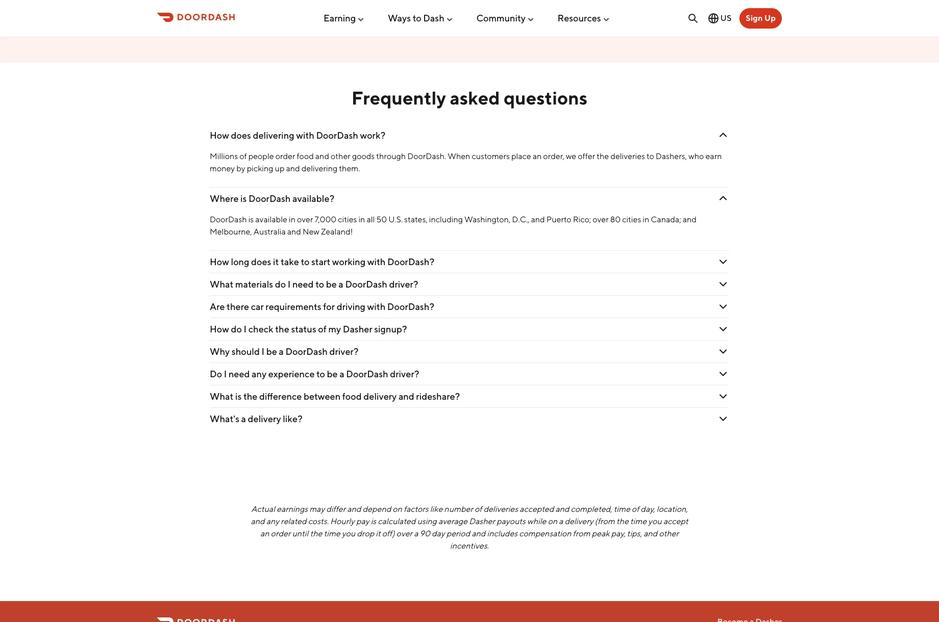 Task type: describe. For each thing, give the bounding box(es) containing it.
through
[[376, 152, 406, 161]]

1 horizontal spatial does
[[251, 257, 271, 267]]

melbourne,
[[210, 227, 252, 237]]

0 horizontal spatial it
[[273, 257, 279, 267]]

a right "what's"
[[241, 414, 246, 425]]

while
[[527, 517, 546, 527]]

dashers,
[[656, 152, 687, 161]]

deliveries inside millions of people order food and other goods through doordash. when customers place an order, we offer the deliveries to dashers, who earn money by picking up and delivering them.
[[611, 152, 645, 161]]

people
[[248, 152, 274, 161]]

of inside millions of people order food and other goods through doordash. when customers place an order, we offer the deliveries to dashers, who earn money by picking up and delivering them.
[[240, 152, 247, 161]]

materials
[[235, 279, 273, 290]]

doordash up 'goods'
[[316, 130, 358, 141]]

0 vertical spatial delivering
[[253, 130, 294, 141]]

differ
[[326, 505, 346, 515]]

1 vertical spatial driver?
[[330, 347, 359, 357]]

compensation
[[519, 529, 572, 539]]

dasher inside actual earnings may differ and depend on factors like number of deliveries accepted and completed, time of day, location, and any related costs. hourly pay is calculated using average dasher payouts while on a delivery (from the time you accept an order until the time you drop it off) over a 90 day period and includes compensation from peak pay, tips, and other incentives.
[[469, 517, 495, 527]]

requirements
[[266, 302, 321, 312]]

0 vertical spatial with
[[296, 130, 314, 141]]

the up what's a delivery like? at bottom
[[243, 392, 258, 402]]

experience
[[268, 369, 315, 380]]

to inside "link"
[[413, 13, 421, 23]]

is for what
[[235, 392, 242, 402]]

from
[[573, 529, 590, 539]]

actual
[[251, 505, 275, 515]]

order inside actual earnings may differ and depend on factors like number of deliveries accepted and completed, time of day, location, and any related costs. hourly pay is calculated using average dasher payouts while on a delivery (from the time you accept an order until the time you drop it off) over a 90 day period and includes compensation from peak pay, tips, and other incentives.
[[271, 529, 291, 539]]

earnings
[[277, 505, 308, 515]]

u.s.
[[389, 215, 403, 225]]

driving
[[337, 302, 366, 312]]

day
[[432, 529, 445, 539]]

resources link
[[558, 9, 610, 27]]

like
[[430, 505, 443, 515]]

the right check
[[275, 324, 289, 335]]

signup?
[[374, 324, 407, 335]]

where is doordash available?
[[210, 193, 334, 204]]

what for what is the difference between food delivery and rideshare?
[[210, 392, 233, 402]]

where
[[210, 193, 239, 204]]

chevron down image for what is the difference between food delivery and rideshare?
[[717, 391, 730, 403]]

sign up
[[746, 13, 776, 23]]

tips,
[[627, 529, 642, 539]]

why should i be a doordash driver?
[[210, 347, 359, 357]]

and down actual
[[251, 517, 265, 527]]

globe line image
[[707, 12, 720, 25]]

zealand!
[[321, 227, 353, 237]]

picking
[[247, 164, 273, 174]]

to for how long does it take to start working with doordash?
[[301, 257, 310, 267]]

asked
[[450, 87, 500, 108]]

7,000
[[315, 215, 337, 225]]

2 vertical spatial with
[[367, 302, 386, 312]]

1 horizontal spatial need
[[293, 279, 314, 290]]

order,
[[543, 152, 564, 161]]

may
[[309, 505, 325, 515]]

is for doordash
[[248, 215, 254, 225]]

status
[[291, 324, 316, 335]]

an inside actual earnings may differ and depend on factors like number of deliveries accepted and completed, time of day, location, and any related costs. hourly pay is calculated using average dasher payouts while on a delivery (from the time you accept an order until the time you drop it off) over a 90 day period and includes compensation from peak pay, tips, and other incentives.
[[260, 529, 269, 539]]

and up pay
[[347, 505, 361, 515]]

frequently
[[352, 87, 446, 108]]

chevron down image for how do i check the status of my dasher signup?
[[717, 323, 730, 336]]

includes
[[487, 529, 518, 539]]

puerto
[[547, 215, 572, 225]]

factors
[[404, 505, 429, 515]]

other inside millions of people order food and other goods through doordash. when customers place an order, we offer the deliveries to dashers, who earn money by picking up and delivering them.
[[331, 152, 351, 161]]

an inside millions of people order food and other goods through doordash. when customers place an order, we offer the deliveries to dashers, who earn money by picking up and delivering them.
[[533, 152, 542, 161]]

0 vertical spatial any
[[252, 369, 267, 380]]

d.c.,
[[512, 215, 530, 225]]

doordash up what is the difference between food delivery and rideshare?
[[346, 369, 388, 380]]

by
[[236, 164, 245, 174]]

costs.
[[308, 517, 329, 527]]

hourly
[[330, 517, 355, 527]]

0 horizontal spatial over
[[297, 215, 313, 225]]

and down how does delivering with doordash work?
[[315, 152, 329, 161]]

and right tips,
[[644, 529, 658, 539]]

using
[[417, 517, 437, 527]]

pay,
[[611, 529, 626, 539]]

any inside actual earnings may differ and depend on factors like number of deliveries accepted and completed, time of day, location, and any related costs. hourly pay is calculated using average dasher payouts while on a delivery (from the time you accept an order until the time you drop it off) over a 90 day period and includes compensation from peak pay, tips, and other incentives.
[[266, 517, 279, 527]]

i right 'do' on the left
[[224, 369, 227, 380]]

and right up
[[286, 164, 300, 174]]

is for where
[[241, 193, 247, 204]]

offer
[[578, 152, 595, 161]]

0 vertical spatial on
[[393, 505, 402, 515]]

working
[[332, 257, 366, 267]]

dash
[[423, 13, 445, 23]]

how long does it take to start working with doordash?
[[210, 257, 435, 267]]

of right number
[[475, 505, 482, 515]]

customers
[[472, 152, 510, 161]]

all
[[367, 215, 375, 225]]

what's a delivery like?
[[210, 414, 303, 425]]

delivering inside millions of people order food and other goods through doordash. when customers place an order, we offer the deliveries to dashers, who earn money by picking up and delivering them.
[[302, 164, 338, 174]]

who
[[689, 152, 704, 161]]

difference
[[259, 392, 302, 402]]

location,
[[657, 505, 688, 515]]

incentives.
[[450, 542, 489, 551]]

there
[[227, 302, 249, 312]]

pay
[[356, 517, 369, 527]]

driver? for do i need any experience to be a doordash driver?
[[390, 369, 419, 380]]

1 vertical spatial time
[[630, 517, 647, 527]]

i down take
[[288, 279, 291, 290]]

up
[[765, 13, 776, 23]]

doordash inside doordash is available in over 7,000 cities in all 50 u.s. states, including washington, d.c., and puerto rico; over 80 cities in canada; and melbourne, australia and new zealand!
[[210, 215, 247, 225]]

what is the difference between food delivery and rideshare?
[[210, 392, 460, 402]]

community link
[[477, 9, 535, 27]]

sign up button
[[740, 8, 782, 29]]

car
[[251, 302, 264, 312]]

90
[[420, 529, 430, 539]]

available?
[[293, 193, 334, 204]]

millions of people order food and other goods through doordash. when customers place an order, we offer the deliveries to dashers, who earn money by picking up and delivering them.
[[210, 152, 722, 174]]

order inside millions of people order food and other goods through doordash. when customers place an order, we offer the deliveries to dashers, who earn money by picking up and delivering them.
[[275, 152, 295, 161]]

chevron down image for where is doordash available?
[[717, 193, 730, 205]]

0 vertical spatial does
[[231, 130, 251, 141]]

the down costs.
[[310, 529, 322, 539]]

should
[[232, 347, 260, 357]]

1 vertical spatial with
[[367, 257, 386, 267]]

0 vertical spatial dasher
[[343, 324, 373, 335]]

a up what is the difference between food delivery and rideshare?
[[340, 369, 344, 380]]

what materials do i need to be a doordash driver?
[[210, 279, 418, 290]]

2 vertical spatial time
[[324, 529, 340, 539]]

including
[[429, 215, 463, 225]]

millions
[[210, 152, 238, 161]]

2 cities from the left
[[622, 215, 641, 225]]

place
[[511, 152, 531, 161]]

off)
[[382, 529, 395, 539]]

accepted
[[520, 505, 554, 515]]

rico;
[[573, 215, 591, 225]]



Task type: vqa. For each thing, say whether or not it's contained in the screenshot.
Resources "link"
yes



Task type: locate. For each thing, give the bounding box(es) containing it.
the
[[597, 152, 609, 161], [275, 324, 289, 335], [243, 392, 258, 402], [617, 517, 629, 527], [310, 529, 322, 539]]

chevron down image
[[717, 129, 730, 142], [717, 256, 730, 268], [717, 278, 730, 291], [717, 301, 730, 313], [717, 346, 730, 358], [717, 368, 730, 381]]

1 chevron down image from the top
[[717, 193, 730, 205]]

0 horizontal spatial dasher
[[343, 324, 373, 335]]

0 horizontal spatial deliveries
[[484, 505, 518, 515]]

rideshare?
[[416, 392, 460, 402]]

does right long
[[251, 257, 271, 267]]

2 horizontal spatial over
[[593, 215, 609, 225]]

sign
[[746, 13, 763, 23]]

0 vertical spatial do
[[275, 279, 286, 290]]

driver? down my at the bottom of page
[[330, 347, 359, 357]]

of left my at the bottom of page
[[318, 324, 327, 335]]

need up requirements
[[293, 279, 314, 290]]

be for need
[[326, 279, 337, 290]]

chevron down image for what materials do i need to be a doordash driver?
[[717, 278, 730, 291]]

chevron down image for do i need any experience to be a doordash driver?
[[717, 368, 730, 381]]

1 horizontal spatial food
[[342, 392, 362, 402]]

1 vertical spatial other
[[659, 529, 679, 539]]

other up them.
[[331, 152, 351, 161]]

1 vertical spatial deliveries
[[484, 505, 518, 515]]

how does delivering with doordash work?
[[210, 130, 385, 141]]

and
[[315, 152, 329, 161], [286, 164, 300, 174], [531, 215, 545, 225], [683, 215, 697, 225], [287, 227, 301, 237], [399, 392, 414, 402], [347, 505, 361, 515], [556, 505, 569, 515], [251, 517, 265, 527], [472, 529, 486, 539], [644, 529, 658, 539]]

the inside millions of people order food and other goods through doordash. when customers place an order, we offer the deliveries to dashers, who earn money by picking up and delivering them.
[[597, 152, 609, 161]]

doordash
[[316, 130, 358, 141], [249, 193, 291, 204], [210, 215, 247, 225], [345, 279, 387, 290], [286, 347, 328, 357], [346, 369, 388, 380]]

doordash? up signup?
[[387, 302, 434, 312]]

how up millions
[[210, 130, 229, 141]]

is right pay
[[371, 517, 376, 527]]

new
[[303, 227, 320, 237]]

how for how do i check the status of my dasher signup?
[[210, 324, 229, 335]]

does up millions
[[231, 130, 251, 141]]

in left all
[[359, 215, 365, 225]]

1 vertical spatial does
[[251, 257, 271, 267]]

order up up
[[275, 152, 295, 161]]

1 vertical spatial any
[[266, 517, 279, 527]]

period
[[447, 529, 470, 539]]

ways
[[388, 13, 411, 23]]

to
[[413, 13, 421, 23], [647, 152, 654, 161], [301, 257, 310, 267], [316, 279, 324, 290], [317, 369, 325, 380]]

and left rideshare?
[[399, 392, 414, 402]]

0 vertical spatial what
[[210, 279, 233, 290]]

need right 'do' on the left
[[229, 369, 250, 380]]

3 how from the top
[[210, 324, 229, 335]]

delivery
[[364, 392, 397, 402], [248, 414, 281, 425], [565, 517, 594, 527]]

food down how does delivering with doordash work?
[[297, 152, 314, 161]]

is inside actual earnings may differ and depend on factors like number of deliveries accepted and completed, time of day, location, and any related costs. hourly pay is calculated using average dasher payouts while on a delivery (from the time you accept an order until the time you drop it off) over a 90 day period and includes compensation from peak pay, tips, and other incentives.
[[371, 517, 376, 527]]

number
[[444, 505, 473, 515]]

and left new
[[287, 227, 301, 237]]

a left the 90
[[414, 529, 418, 539]]

goods
[[352, 152, 375, 161]]

50
[[377, 215, 387, 225]]

deliveries right offer at the top right
[[611, 152, 645, 161]]

washington,
[[465, 215, 511, 225]]

0 horizontal spatial do
[[231, 324, 242, 335]]

australia
[[254, 227, 286, 237]]

do
[[210, 369, 222, 380]]

1 horizontal spatial on
[[548, 517, 558, 527]]

it left off)
[[376, 529, 381, 539]]

2 horizontal spatial delivery
[[565, 517, 594, 527]]

earning
[[324, 13, 356, 23]]

0 vertical spatial you
[[648, 517, 662, 527]]

food right the "between"
[[342, 392, 362, 402]]

does
[[231, 130, 251, 141], [251, 257, 271, 267]]

1 vertical spatial order
[[271, 529, 291, 539]]

0 vertical spatial doordash?
[[388, 257, 435, 267]]

deliveries
[[611, 152, 645, 161], [484, 505, 518, 515]]

be for experience
[[327, 369, 338, 380]]

what up are
[[210, 279, 233, 290]]

between
[[304, 392, 341, 402]]

1 vertical spatial how
[[210, 257, 229, 267]]

it
[[273, 257, 279, 267], [376, 529, 381, 539]]

2 chevron down image from the top
[[717, 323, 730, 336]]

is up "what's"
[[235, 392, 242, 402]]

to inside millions of people order food and other goods through doordash. when customers place an order, we offer the deliveries to dashers, who earn money by picking up and delivering them.
[[647, 152, 654, 161]]

dasher right my at the bottom of page
[[343, 324, 373, 335]]

what up "what's"
[[210, 392, 233, 402]]

1 horizontal spatial other
[[659, 529, 679, 539]]

80
[[610, 215, 621, 225]]

3 chevron down image from the top
[[717, 278, 730, 291]]

1 cities from the left
[[338, 215, 357, 225]]

1 vertical spatial delivering
[[302, 164, 338, 174]]

earning link
[[324, 9, 365, 27]]

delivery inside actual earnings may differ and depend on factors like number of deliveries accepted and completed, time of day, location, and any related costs. hourly pay is calculated using average dasher payouts while on a delivery (from the time you accept an order until the time you drop it off) over a 90 day period and includes compensation from peak pay, tips, and other incentives.
[[565, 517, 594, 527]]

0 horizontal spatial on
[[393, 505, 402, 515]]

1 horizontal spatial an
[[533, 152, 542, 161]]

1 vertical spatial need
[[229, 369, 250, 380]]

i right should
[[262, 347, 265, 357]]

doordash up available
[[249, 193, 291, 204]]

1 vertical spatial food
[[342, 392, 362, 402]]

what for what materials do i need to be a doordash driver?
[[210, 279, 233, 290]]

and right canada;
[[683, 215, 697, 225]]

1 vertical spatial on
[[548, 517, 558, 527]]

0 vertical spatial order
[[275, 152, 295, 161]]

delivering up people at the top
[[253, 130, 294, 141]]

cities right "80"
[[622, 215, 641, 225]]

1 vertical spatial what
[[210, 392, 233, 402]]

0 vertical spatial deliveries
[[611, 152, 645, 161]]

do
[[275, 279, 286, 290], [231, 324, 242, 335]]

time up (from
[[614, 505, 630, 515]]

0 horizontal spatial food
[[297, 152, 314, 161]]

chevron down image for are there car requirements for driving with doordash?
[[717, 301, 730, 313]]

until
[[292, 529, 309, 539]]

order
[[275, 152, 295, 161], [271, 529, 291, 539]]

1 vertical spatial doordash?
[[387, 302, 434, 312]]

chevron down image for how does delivering with doordash work?
[[717, 129, 730, 142]]

depend
[[363, 505, 391, 515]]

over up new
[[297, 215, 313, 225]]

up
[[275, 164, 285, 174]]

drop
[[357, 529, 374, 539]]

it left take
[[273, 257, 279, 267]]

doordash? down states,
[[388, 257, 435, 267]]

is left available
[[248, 215, 254, 225]]

0 horizontal spatial need
[[229, 369, 250, 380]]

check
[[248, 324, 273, 335]]

2 chevron down image from the top
[[717, 256, 730, 268]]

food inside millions of people order food and other goods through doordash. when customers place an order, we offer the deliveries to dashers, who earn money by picking up and delivering them.
[[297, 152, 314, 161]]

how up why
[[210, 324, 229, 335]]

other down accept
[[659, 529, 679, 539]]

ways to dash link
[[388, 9, 454, 27]]

time
[[614, 505, 630, 515], [630, 517, 647, 527], [324, 529, 340, 539]]

1 vertical spatial do
[[231, 324, 242, 335]]

0 vertical spatial need
[[293, 279, 314, 290]]

2 what from the top
[[210, 392, 233, 402]]

0 vertical spatial delivery
[[364, 392, 397, 402]]

to down start
[[316, 279, 324, 290]]

chevron down image
[[717, 193, 730, 205], [717, 323, 730, 336], [717, 391, 730, 403], [717, 413, 730, 425]]

i left check
[[244, 324, 247, 335]]

it inside actual earnings may differ and depend on factors like number of deliveries accepted and completed, time of day, location, and any related costs. hourly pay is calculated using average dasher payouts while on a delivery (from the time you accept an order until the time you drop it off) over a 90 day period and includes compensation from peak pay, tips, and other incentives.
[[376, 529, 381, 539]]

questions
[[504, 87, 588, 108]]

0 horizontal spatial delivering
[[253, 130, 294, 141]]

how for how does delivering with doordash work?
[[210, 130, 229, 141]]

0 vertical spatial it
[[273, 257, 279, 267]]

long
[[231, 257, 249, 267]]

3 chevron down image from the top
[[717, 391, 730, 403]]

time up tips,
[[630, 517, 647, 527]]

be
[[326, 279, 337, 290], [266, 347, 277, 357], [327, 369, 338, 380]]

an
[[533, 152, 542, 161], [260, 529, 269, 539]]

chevron down image for why should i be a doordash driver?
[[717, 346, 730, 358]]

earn
[[706, 152, 722, 161]]

start
[[311, 257, 330, 267]]

cities
[[338, 215, 357, 225], [622, 215, 641, 225]]

with
[[296, 130, 314, 141], [367, 257, 386, 267], [367, 302, 386, 312]]

completed,
[[571, 505, 612, 515]]

how for how long does it take to start working with doordash?
[[210, 257, 229, 267]]

delivering left them.
[[302, 164, 338, 174]]

and right d.c.,
[[531, 215, 545, 225]]

2 horizontal spatial in
[[643, 215, 650, 225]]

to for do i need any experience to be a doordash driver?
[[317, 369, 325, 380]]

over left "80"
[[593, 215, 609, 225]]

(from
[[595, 517, 615, 527]]

1 horizontal spatial you
[[648, 517, 662, 527]]

calculated
[[378, 517, 416, 527]]

take
[[281, 257, 299, 267]]

cities up "zealand!"
[[338, 215, 357, 225]]

time down hourly
[[324, 529, 340, 539]]

1 vertical spatial it
[[376, 529, 381, 539]]

0 horizontal spatial in
[[289, 215, 296, 225]]

be up what is the difference between food delivery and rideshare?
[[327, 369, 338, 380]]

other inside actual earnings may differ and depend on factors like number of deliveries accepted and completed, time of day, location, and any related costs. hourly pay is calculated using average dasher payouts while on a delivery (from the time you accept an order until the time you drop it off) over a 90 day period and includes compensation from peak pay, tips, and other incentives.
[[659, 529, 679, 539]]

to up the "between"
[[317, 369, 325, 380]]

a down the 'working'
[[339, 279, 343, 290]]

community
[[477, 13, 526, 23]]

to left dashers,
[[647, 152, 654, 161]]

us
[[721, 13, 732, 23]]

how do i check the status of my dasher signup?
[[210, 324, 407, 335]]

2 vertical spatial delivery
[[565, 517, 594, 527]]

doordash up melbourne,
[[210, 215, 247, 225]]

1 horizontal spatial dasher
[[469, 517, 495, 527]]

actual earnings may differ and depend on factors like number of deliveries accepted and completed, time of day, location, and any related costs. hourly pay is calculated using average dasher payouts while on a delivery (from the time you accept an order until the time you drop it off) over a 90 day period and includes compensation from peak pay, tips, and other incentives.
[[251, 505, 689, 551]]

doordash down how do i check the status of my dasher signup?
[[286, 347, 328, 357]]

6 chevron down image from the top
[[717, 368, 730, 381]]

0 vertical spatial food
[[297, 152, 314, 161]]

average
[[439, 517, 468, 527]]

payouts
[[497, 517, 526, 527]]

to left dash
[[413, 13, 421, 23]]

of up by
[[240, 152, 247, 161]]

1 horizontal spatial cities
[[622, 215, 641, 225]]

what's
[[210, 414, 239, 425]]

driver? for what materials do i need to be a doordash driver?
[[389, 279, 418, 290]]

doordash.
[[408, 152, 446, 161]]

1 vertical spatial delivery
[[248, 414, 281, 425]]

to right take
[[301, 257, 310, 267]]

of left day,
[[632, 505, 639, 515]]

1 in from the left
[[289, 215, 296, 225]]

0 horizontal spatial cities
[[338, 215, 357, 225]]

4 chevron down image from the top
[[717, 301, 730, 313]]

you down hourly
[[342, 529, 355, 539]]

work?
[[360, 130, 385, 141]]

you
[[648, 517, 662, 527], [342, 529, 355, 539]]

related
[[281, 517, 307, 527]]

0 horizontal spatial an
[[260, 529, 269, 539]]

5 chevron down image from the top
[[717, 346, 730, 358]]

are there car requirements for driving with doordash?
[[210, 302, 434, 312]]

0 horizontal spatial does
[[231, 130, 251, 141]]

deliveries inside actual earnings may differ and depend on factors like number of deliveries accepted and completed, time of day, location, and any related costs. hourly pay is calculated using average dasher payouts while on a delivery (from the time you accept an order until the time you drop it off) over a 90 day period and includes compensation from peak pay, tips, and other incentives.
[[484, 505, 518, 515]]

why
[[210, 347, 230, 357]]

3 in from the left
[[643, 215, 650, 225]]

the right offer at the top right
[[597, 152, 609, 161]]

are
[[210, 302, 225, 312]]

1 chevron down image from the top
[[717, 129, 730, 142]]

0 vertical spatial an
[[533, 152, 542, 161]]

peak
[[592, 529, 610, 539]]

0 horizontal spatial you
[[342, 529, 355, 539]]

them.
[[339, 164, 360, 174]]

1 how from the top
[[210, 130, 229, 141]]

0 vertical spatial be
[[326, 279, 337, 290]]

do down take
[[275, 279, 286, 290]]

a up experience
[[279, 347, 284, 357]]

over down calculated
[[396, 529, 413, 539]]

dasher up includes
[[469, 517, 495, 527]]

frequently asked questions
[[352, 87, 588, 108]]

1 vertical spatial you
[[342, 529, 355, 539]]

0 vertical spatial other
[[331, 152, 351, 161]]

chevron down image for how long does it take to start working with doordash?
[[717, 256, 730, 268]]

1 vertical spatial an
[[260, 529, 269, 539]]

1 horizontal spatial over
[[396, 529, 413, 539]]

1 vertical spatial be
[[266, 347, 277, 357]]

1 horizontal spatial delivery
[[364, 392, 397, 402]]

1 horizontal spatial delivering
[[302, 164, 338, 174]]

chevron down image for what's a delivery like?
[[717, 413, 730, 425]]

0 horizontal spatial other
[[331, 152, 351, 161]]

in right available
[[289, 215, 296, 225]]

1 horizontal spatial do
[[275, 279, 286, 290]]

an down actual
[[260, 529, 269, 539]]

any
[[252, 369, 267, 380], [266, 517, 279, 527]]

in left canada;
[[643, 215, 650, 225]]

1 horizontal spatial deliveries
[[611, 152, 645, 161]]

1 horizontal spatial in
[[359, 215, 365, 225]]

driver? up rideshare?
[[390, 369, 419, 380]]

order down related
[[271, 529, 291, 539]]

is right where
[[241, 193, 247, 204]]

be down check
[[266, 347, 277, 357]]

any down actual
[[266, 517, 279, 527]]

driver? up signup?
[[389, 279, 418, 290]]

0 vertical spatial time
[[614, 505, 630, 515]]

on up compensation
[[548, 517, 558, 527]]

food
[[297, 152, 314, 161], [342, 392, 362, 402]]

2 vertical spatial how
[[210, 324, 229, 335]]

you down day,
[[648, 517, 662, 527]]

2 how from the top
[[210, 257, 229, 267]]

1 vertical spatial dasher
[[469, 517, 495, 527]]

over inside actual earnings may differ and depend on factors like number of deliveries accepted and completed, time of day, location, and any related costs. hourly pay is calculated using average dasher payouts while on a delivery (from the time you accept an order until the time you drop it off) over a 90 day period and includes compensation from peak pay, tips, and other incentives.
[[396, 529, 413, 539]]

any down should
[[252, 369, 267, 380]]

on up calculated
[[393, 505, 402, 515]]

4 chevron down image from the top
[[717, 413, 730, 425]]

2 vertical spatial be
[[327, 369, 338, 380]]

to for what materials do i need to be a doordash driver?
[[316, 279, 324, 290]]

and right accepted
[[556, 505, 569, 515]]

and up incentives.
[[472, 529, 486, 539]]

a up compensation
[[559, 517, 563, 527]]

2 vertical spatial driver?
[[390, 369, 419, 380]]

0 horizontal spatial delivery
[[248, 414, 281, 425]]

how left long
[[210, 257, 229, 267]]

do down there
[[231, 324, 242, 335]]

in
[[289, 215, 296, 225], [359, 215, 365, 225], [643, 215, 650, 225]]

canada;
[[651, 215, 681, 225]]

1 horizontal spatial it
[[376, 529, 381, 539]]

is inside doordash is available in over 7,000 cities in all 50 u.s. states, including washington, d.c., and puerto rico; over 80 cities in canada; and melbourne, australia and new zealand!
[[248, 215, 254, 225]]

2 in from the left
[[359, 215, 365, 225]]

deliveries up payouts
[[484, 505, 518, 515]]

be up for
[[326, 279, 337, 290]]

like?
[[283, 414, 303, 425]]

1 what from the top
[[210, 279, 233, 290]]

0 vertical spatial driver?
[[389, 279, 418, 290]]

0 vertical spatial how
[[210, 130, 229, 141]]

doordash up driving
[[345, 279, 387, 290]]

an right the place
[[533, 152, 542, 161]]

the up pay,
[[617, 517, 629, 527]]



